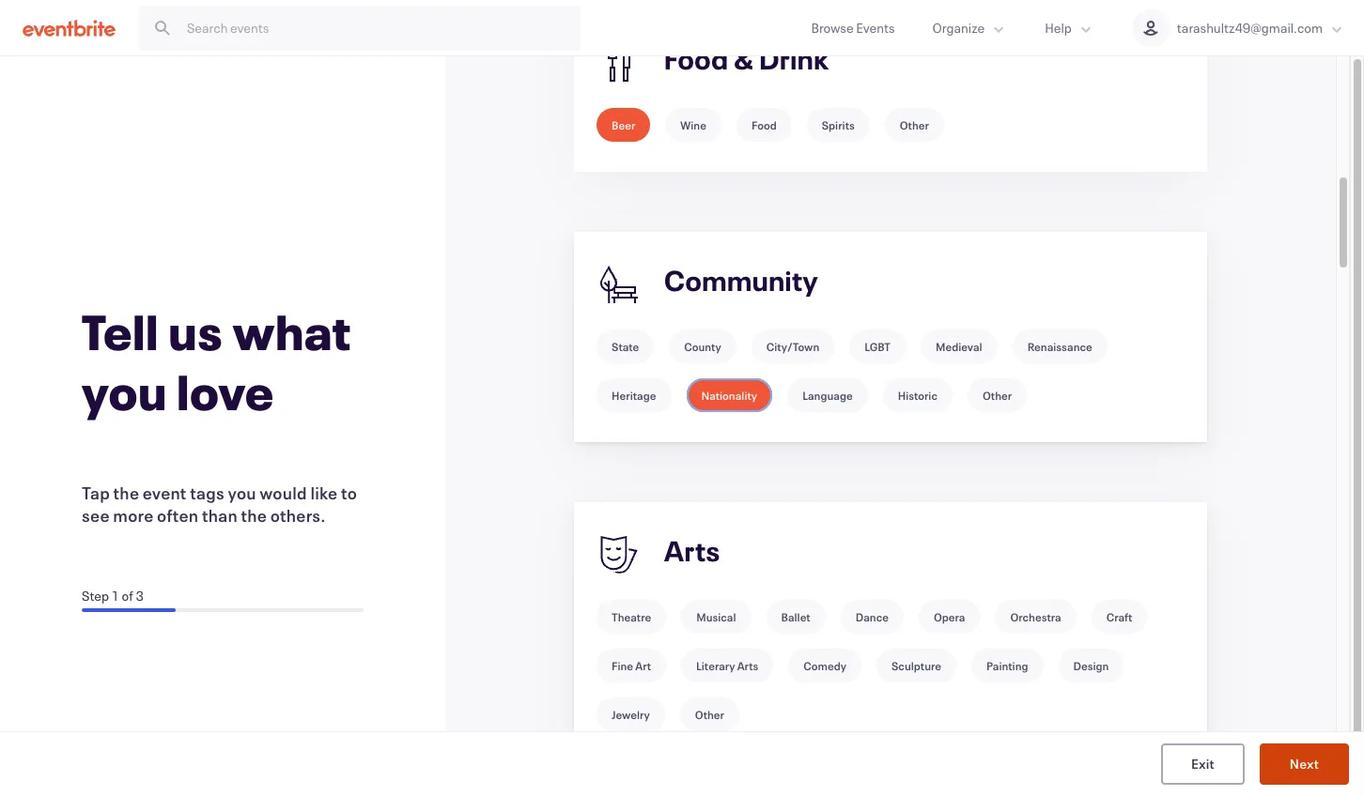 Task type: vqa. For each thing, say whether or not it's contained in the screenshot.
separately
no



Task type: locate. For each thing, give the bounding box(es) containing it.
you left us
[[82, 359, 167, 423]]

you right tags
[[228, 482, 256, 504]]

browse
[[811, 19, 854, 37]]

literary
[[696, 659, 735, 674]]

ballet
[[781, 610, 811, 625]]

sculpture
[[892, 659, 941, 674]]

wine
[[681, 117, 706, 132]]

1 vertical spatial other
[[983, 388, 1012, 403]]

food & drink
[[664, 41, 829, 77]]

jewelry
[[612, 707, 650, 722]]

1 horizontal spatial food
[[752, 117, 777, 132]]

drink
[[759, 41, 829, 77]]

the right tap
[[113, 482, 139, 504]]

1 horizontal spatial other button
[[885, 108, 944, 142]]

1 horizontal spatial the
[[241, 504, 267, 527]]

organize
[[932, 19, 985, 37]]

heritage button
[[597, 379, 671, 412]]

2 vertical spatial other button
[[680, 698, 739, 732]]

than
[[202, 504, 238, 527]]

the
[[113, 482, 139, 504], [241, 504, 267, 527]]

you
[[82, 359, 167, 423], [228, 482, 256, 504]]

of
[[122, 587, 133, 605]]

1 horizontal spatial other
[[900, 117, 929, 132]]

language button
[[787, 379, 868, 412]]

tags
[[190, 482, 224, 504]]

arts
[[664, 533, 720, 570], [737, 659, 758, 674]]

other button down literary
[[680, 698, 739, 732]]

you inside tap the event tags you would like to see more often than the others.
[[228, 482, 256, 504]]

to
[[341, 482, 357, 504]]

help link
[[1026, 0, 1113, 55]]

event
[[143, 482, 187, 504]]

would
[[260, 482, 307, 504]]

0 vertical spatial food
[[664, 41, 729, 77]]

city/town
[[766, 339, 819, 354]]

1 vertical spatial other button
[[968, 379, 1027, 412]]

browse events link
[[793, 0, 914, 55]]

food inside button
[[752, 117, 777, 132]]

musical button
[[681, 600, 751, 634]]

2 vertical spatial other
[[695, 707, 724, 722]]

other button
[[885, 108, 944, 142], [968, 379, 1027, 412], [680, 698, 739, 732]]

progressbar image
[[82, 608, 176, 612]]

state
[[612, 339, 639, 354]]

step 1 of 3
[[82, 587, 144, 605]]

1 horizontal spatial you
[[228, 482, 256, 504]]

1 horizontal spatial arts
[[737, 659, 758, 674]]

1 vertical spatial food
[[752, 117, 777, 132]]

tarashultz49@gmail.com
[[1177, 19, 1323, 37]]

0 vertical spatial you
[[82, 359, 167, 423]]

1 vertical spatial arts
[[737, 659, 758, 674]]

arts up musical
[[664, 533, 720, 570]]

0 horizontal spatial the
[[113, 482, 139, 504]]

other down literary
[[695, 707, 724, 722]]

county
[[684, 339, 721, 354]]

0 vertical spatial other
[[900, 117, 929, 132]]

other down the medieval button on the right top
[[983, 388, 1012, 403]]

food down food & drink
[[752, 117, 777, 132]]

tarashultz49@gmail.com link
[[1113, 0, 1364, 55]]

events
[[856, 19, 895, 37]]

arts right literary
[[737, 659, 758, 674]]

community
[[664, 263, 819, 299]]

love
[[177, 359, 274, 423]]

other right spirits
[[900, 117, 929, 132]]

0 horizontal spatial food
[[664, 41, 729, 77]]

food left &
[[664, 41, 729, 77]]

art
[[635, 659, 651, 674]]

theatre
[[612, 610, 651, 625]]

help
[[1045, 19, 1072, 37]]

see
[[82, 504, 110, 527]]

the right than
[[241, 504, 267, 527]]

0 vertical spatial arts
[[664, 533, 720, 570]]

other
[[900, 117, 929, 132], [983, 388, 1012, 403], [695, 707, 724, 722]]

0 horizontal spatial you
[[82, 359, 167, 423]]

food
[[664, 41, 729, 77], [752, 117, 777, 132]]

medieval
[[936, 339, 982, 354]]

other button down the medieval button on the right top
[[968, 379, 1027, 412]]

other button right spirits
[[885, 108, 944, 142]]

comedy
[[804, 659, 847, 674]]

literary arts button
[[681, 649, 774, 683]]

0 horizontal spatial other button
[[680, 698, 739, 732]]

2 horizontal spatial other button
[[968, 379, 1027, 412]]

0 horizontal spatial other
[[695, 707, 724, 722]]

1 vertical spatial you
[[228, 482, 256, 504]]

fine art button
[[597, 649, 666, 683]]

us
[[169, 299, 223, 363]]

comedy button
[[789, 649, 862, 683]]



Task type: describe. For each thing, give the bounding box(es) containing it.
county button
[[669, 330, 736, 364]]

food for food
[[752, 117, 777, 132]]

orchestra
[[1010, 610, 1061, 625]]

0 horizontal spatial arts
[[664, 533, 720, 570]]

orchestra button
[[995, 600, 1076, 634]]

progressbar progress bar
[[82, 608, 364, 612]]

browse events
[[811, 19, 895, 37]]

what
[[233, 299, 352, 363]]

historic
[[898, 388, 938, 403]]

state button
[[597, 330, 654, 364]]

spirits button
[[807, 108, 870, 142]]

design
[[1073, 659, 1109, 674]]

craft
[[1106, 610, 1133, 625]]

renaissance button
[[1012, 330, 1107, 364]]

others.
[[270, 504, 326, 527]]

lgbt
[[865, 339, 891, 354]]

historic button
[[883, 379, 953, 412]]

spirits
[[822, 117, 855, 132]]

heritage
[[612, 388, 656, 403]]

next
[[1290, 755, 1319, 773]]

craft button
[[1091, 600, 1148, 634]]

opera button
[[919, 600, 980, 634]]

renaissance
[[1027, 339, 1092, 354]]

lgbt button
[[850, 330, 906, 364]]

musical
[[696, 610, 736, 625]]

beer
[[612, 117, 635, 132]]

jewelry button
[[597, 698, 665, 732]]

tap the event tags you would like to see more often than the others.
[[82, 482, 357, 527]]

fine
[[612, 659, 633, 674]]

dance
[[856, 610, 889, 625]]

painting button
[[971, 649, 1043, 683]]

food button
[[737, 108, 792, 142]]

design button
[[1058, 649, 1124, 683]]

beer button
[[597, 108, 650, 142]]

like
[[310, 482, 338, 504]]

arts inside button
[[737, 659, 758, 674]]

theatre button
[[597, 600, 666, 634]]

tap
[[82, 482, 110, 504]]

0 vertical spatial other button
[[885, 108, 944, 142]]

you inside the tell us what you love
[[82, 359, 167, 423]]

sculpture button
[[877, 649, 956, 683]]

more
[[113, 504, 154, 527]]

organize link
[[914, 0, 1026, 55]]

step
[[82, 587, 109, 605]]

nationality button
[[686, 379, 772, 412]]

nationality
[[701, 388, 757, 403]]

3
[[136, 587, 144, 605]]

eventbrite image
[[23, 18, 116, 37]]

tell us what you love
[[82, 299, 352, 423]]

next button
[[1260, 744, 1349, 785]]

painting
[[987, 659, 1028, 674]]

food for food & drink
[[664, 41, 729, 77]]

city/town button
[[751, 330, 835, 364]]

often
[[157, 504, 199, 527]]

2 horizontal spatial other
[[983, 388, 1012, 403]]

exit
[[1191, 755, 1215, 773]]

medieval button
[[921, 330, 997, 364]]

opera
[[934, 610, 965, 625]]

wine button
[[666, 108, 721, 142]]

dance button
[[841, 600, 904, 634]]

1
[[111, 587, 119, 605]]

language
[[802, 388, 853, 403]]

ballet button
[[766, 600, 826, 634]]

tell
[[82, 299, 159, 363]]

literary arts
[[696, 659, 758, 674]]

exit button
[[1161, 744, 1245, 785]]

&
[[734, 41, 754, 77]]

fine art
[[612, 659, 651, 674]]



